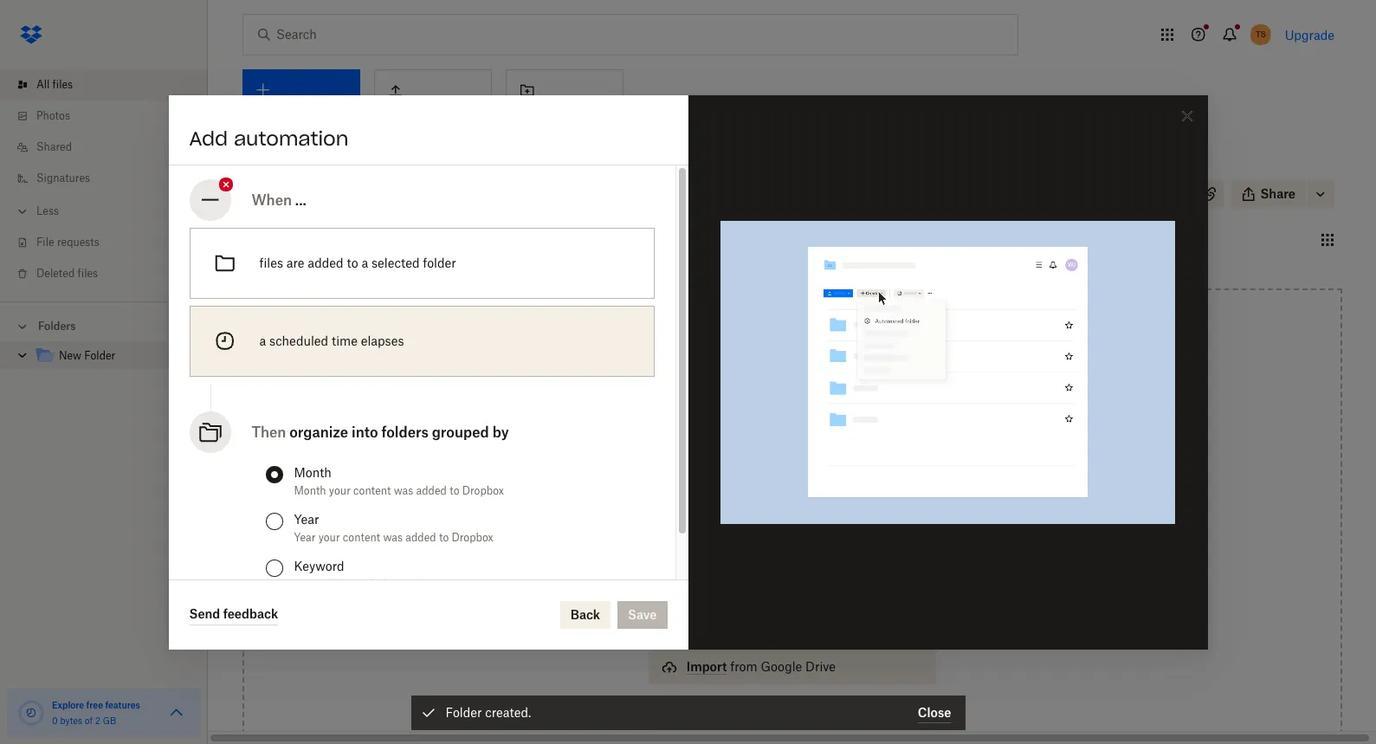 Task type: describe. For each thing, give the bounding box(es) containing it.
folders
[[382, 423, 429, 441]]

group
[[294, 577, 325, 590]]

send
[[189, 606, 220, 621]]

files right deleted
[[78, 267, 98, 280]]

photos link
[[14, 100, 208, 132]]

alert containing close
[[411, 696, 965, 730]]

folders
[[38, 320, 76, 333]]

was for month
[[394, 484, 413, 497]]

deleted files
[[36, 267, 98, 280]]

2 month from the top
[[294, 484, 326, 497]]

0 vertical spatial new folder
[[243, 184, 332, 204]]

2
[[95, 716, 100, 726]]

dropbox for month
[[462, 484, 504, 497]]

dropbox for year
[[452, 531, 494, 544]]

keyword
[[294, 558, 344, 573]]

photos
[[36, 109, 70, 122]]

'upload'
[[779, 479, 825, 494]]

or
[[719, 479, 731, 494]]

quota usage element
[[17, 699, 45, 727]]

free
[[86, 700, 103, 710]]

close
[[918, 705, 952, 719]]

files are added to a selected folder
[[259, 255, 456, 270]]

1 horizontal spatial new
[[243, 184, 277, 204]]

was for year
[[383, 531, 403, 544]]

feedback
[[223, 606, 278, 621]]

your for month
[[329, 484, 351, 497]]

signatures
[[36, 172, 90, 185]]

file
[[36, 236, 54, 249]]

add automation
[[189, 126, 349, 150]]

bytes
[[60, 716, 82, 726]]

import
[[687, 659, 727, 674]]

dropbox image
[[14, 17, 49, 52]]

specific
[[343, 577, 381, 590]]

access
[[1150, 187, 1183, 200]]

0
[[52, 716, 58, 726]]

only you have access
[[1078, 187, 1183, 200]]

files inside the drop files here to upload, or use the 'upload' button
[[751, 460, 775, 475]]

all files inside list item
[[36, 78, 73, 91]]

automation
[[234, 126, 349, 150]]

to left the be
[[767, 708, 778, 722]]

file requests
[[36, 236, 99, 249]]

list containing all files
[[0, 59, 208, 301]]

all inside list item
[[36, 78, 50, 91]]

drop files here to upload, or use the 'upload' button
[[718, 460, 867, 494]]

keywords
[[384, 577, 430, 590]]

1 horizontal spatial all files link
[[243, 158, 279, 175]]

upgrade link
[[1285, 27, 1335, 42]]

added right the are
[[308, 255, 344, 270]]

the
[[757, 479, 776, 494]]

month month your content was added to dropbox
[[294, 465, 504, 497]]

1 vertical spatial all
[[243, 159, 256, 172]]

added inside month month your content was added to dropbox
[[416, 484, 447, 497]]

less
[[36, 204, 59, 217]]

signatures link
[[14, 163, 208, 194]]

google
[[761, 659, 802, 674]]

send feedback button
[[189, 604, 278, 625]]

access
[[687, 611, 730, 625]]

1 month from the top
[[294, 465, 332, 479]]

features
[[105, 700, 140, 710]]

new inside new folder link
[[59, 349, 81, 362]]

your for year
[[318, 531, 340, 544]]

1 horizontal spatial a
[[362, 255, 368, 270]]

shared link
[[14, 132, 208, 163]]

new folder link
[[35, 345, 194, 368]]

share
[[1261, 186, 1296, 201]]

selected
[[372, 255, 420, 270]]

back
[[571, 607, 600, 622]]

you
[[1104, 187, 1121, 200]]

folder inside more ways to add content element
[[877, 708, 910, 722]]

keyword group by specific keywords
[[294, 558, 430, 590]]

created.
[[485, 705, 531, 720]]

add automation dialog
[[168, 95, 1208, 649]]

drop
[[718, 460, 748, 475]]

requests
[[57, 236, 99, 249]]

access button
[[649, 601, 937, 636]]

less image
[[14, 203, 31, 220]]

then
[[252, 423, 286, 441]]

add
[[189, 126, 228, 150]]

to inside month month your content was added to dropbox
[[450, 484, 460, 497]]

grouped
[[432, 423, 489, 441]]

be
[[781, 708, 796, 722]]

added inside more ways to add content element
[[799, 708, 835, 722]]

request
[[687, 708, 736, 722]]

Month radio
[[266, 466, 283, 483]]

time
[[332, 333, 358, 348]]



Task type: locate. For each thing, give the bounding box(es) containing it.
file requests link
[[14, 227, 208, 258]]

files left the be
[[739, 708, 763, 722]]

2 vertical spatial folder
[[446, 705, 482, 720]]

by right grouped
[[493, 423, 509, 441]]

new left ... on the left top of page
[[243, 184, 277, 204]]

1 vertical spatial was
[[383, 531, 403, 544]]

1 vertical spatial folder
[[84, 349, 115, 362]]

1 vertical spatial year
[[294, 531, 316, 544]]

your inside year year your content was added to dropbox
[[318, 531, 340, 544]]

...
[[295, 191, 307, 208]]

folder inside alert
[[446, 705, 482, 720]]

a left scheduled
[[259, 333, 266, 348]]

a left selected
[[362, 255, 368, 270]]

1 horizontal spatial all files
[[243, 159, 279, 172]]

all files list item
[[0, 69, 208, 100]]

1 horizontal spatial all
[[243, 159, 256, 172]]

1 horizontal spatial new folder
[[243, 184, 332, 204]]

0 horizontal spatial by
[[328, 577, 340, 590]]

0 vertical spatial by
[[493, 423, 509, 441]]

your up keyword on the left bottom of page
[[318, 531, 340, 544]]

all files link up "shared" link
[[14, 69, 208, 100]]

from
[[730, 659, 758, 674]]

Keyword radio
[[266, 559, 283, 577]]

0 horizontal spatial new folder
[[59, 349, 115, 362]]

files inside list item
[[52, 78, 73, 91]]

added inside year year your content was added to dropbox
[[406, 531, 436, 544]]

new folder
[[243, 184, 332, 204], [59, 349, 115, 362]]

0 vertical spatial folder
[[282, 184, 332, 204]]

0 vertical spatial dropbox
[[462, 484, 504, 497]]

only
[[1078, 187, 1101, 200]]

1 vertical spatial a
[[259, 333, 266, 348]]

1 vertical spatial dropbox
[[452, 531, 494, 544]]

0 vertical spatial folder
[[423, 255, 456, 270]]

have
[[1124, 187, 1147, 200]]

0 horizontal spatial all files link
[[14, 69, 208, 100]]

to inside the drop files here to upload, or use the 'upload' button
[[808, 460, 820, 475]]

all files
[[36, 78, 73, 91], [243, 159, 279, 172]]

by down keyword on the left bottom of page
[[328, 577, 340, 590]]

into
[[352, 423, 378, 441]]

0 vertical spatial was
[[394, 484, 413, 497]]

1 year from the top
[[294, 512, 319, 526]]

to left selected
[[347, 255, 358, 270]]

1 vertical spatial content
[[343, 531, 380, 544]]

files inside add automation dialog
[[259, 255, 283, 270]]

your inside month month your content was added to dropbox
[[329, 484, 351, 497]]

0 vertical spatial all
[[36, 78, 50, 91]]

dropbox
[[462, 484, 504, 497], [452, 531, 494, 544]]

alert
[[411, 696, 965, 730]]

was inside year year your content was added to dropbox
[[383, 531, 403, 544]]

upload,
[[823, 460, 867, 475]]

explore free features 0 bytes of 2 gb
[[52, 700, 140, 726]]

1 horizontal spatial by
[[493, 423, 509, 441]]

month down organize
[[294, 484, 326, 497]]

when
[[252, 191, 292, 208]]

1 vertical spatial folder
[[877, 708, 910, 722]]

files
[[52, 78, 73, 91], [259, 159, 279, 172], [259, 255, 283, 270], [78, 267, 98, 280], [751, 460, 775, 475], [739, 708, 763, 722]]

here
[[778, 460, 805, 475]]

1 vertical spatial your
[[318, 531, 340, 544]]

drive
[[806, 659, 836, 674]]

added up keywords
[[406, 531, 436, 544]]

0 vertical spatial all files
[[36, 78, 73, 91]]

close button
[[918, 703, 952, 723]]

1 vertical spatial month
[[294, 484, 326, 497]]

to right here
[[808, 460, 820, 475]]

2 year from the top
[[294, 531, 316, 544]]

0 vertical spatial all files link
[[14, 69, 208, 100]]

content for month
[[354, 484, 391, 497]]

list
[[0, 59, 208, 301]]

was inside month month your content was added to dropbox
[[394, 484, 413, 497]]

1 horizontal spatial folder
[[282, 184, 332, 204]]

Year radio
[[266, 512, 283, 530]]

back button
[[560, 601, 611, 628]]

was up year year your content was added to dropbox
[[394, 484, 413, 497]]

deleted
[[36, 267, 75, 280]]

organize
[[290, 423, 348, 441]]

added up year year your content was added to dropbox
[[416, 484, 447, 497]]

your
[[329, 484, 351, 497], [318, 531, 340, 544]]

gb
[[103, 716, 116, 726]]

files up photos
[[52, 78, 73, 91]]

folder right this
[[877, 708, 910, 722]]

use
[[734, 479, 754, 494]]

0 horizontal spatial all files
[[36, 78, 73, 91]]

are
[[287, 255, 305, 270]]

to left this
[[838, 708, 849, 722]]

folder inside add automation dialog
[[423, 255, 456, 270]]

1 vertical spatial all files
[[243, 159, 279, 172]]

0 vertical spatial new
[[243, 184, 277, 204]]

year
[[294, 512, 319, 526], [294, 531, 316, 544]]

shared
[[36, 140, 72, 153]]

0 vertical spatial your
[[329, 484, 351, 497]]

folder down the folders button on the left top
[[84, 349, 115, 362]]

folder created.
[[446, 705, 531, 720]]

files up the
[[751, 460, 775, 475]]

all files down add automation
[[243, 159, 279, 172]]

0 vertical spatial a
[[362, 255, 368, 270]]

a
[[362, 255, 368, 270], [259, 333, 266, 348]]

content inside month month your content was added to dropbox
[[354, 484, 391, 497]]

dropbox inside year year your content was added to dropbox
[[452, 531, 494, 544]]

1 vertical spatial by
[[328, 577, 340, 590]]

was up keyword group by specific keywords
[[383, 531, 403, 544]]

folder
[[282, 184, 332, 204], [84, 349, 115, 362], [446, 705, 482, 720]]

folder right selected
[[423, 255, 456, 270]]

all down add automation
[[243, 159, 256, 172]]

was
[[394, 484, 413, 497], [383, 531, 403, 544]]

0 vertical spatial year
[[294, 512, 319, 526]]

0 horizontal spatial folder
[[84, 349, 115, 362]]

folder
[[423, 255, 456, 270], [877, 708, 910, 722]]

0 horizontal spatial all
[[36, 78, 50, 91]]

content for year
[[343, 531, 380, 544]]

files down add automation
[[259, 159, 279, 172]]

all up photos
[[36, 78, 50, 91]]

of
[[85, 716, 93, 726]]

share button
[[1231, 180, 1306, 208]]

organize into folders grouped by
[[290, 423, 509, 441]]

folder inside new folder link
[[84, 349, 115, 362]]

your down organize
[[329, 484, 351, 497]]

folders button
[[0, 313, 208, 339]]

scheduled
[[269, 333, 328, 348]]

button
[[828, 479, 866, 494]]

content inside year year your content was added to dropbox
[[343, 531, 380, 544]]

new folder down the folders button on the left top
[[59, 349, 115, 362]]

dropbox inside month month your content was added to dropbox
[[462, 484, 504, 497]]

upgrade
[[1285, 27, 1335, 42]]

to inside year year your content was added to dropbox
[[439, 531, 449, 544]]

deleted files link
[[14, 258, 208, 289]]

month
[[294, 465, 332, 479], [294, 484, 326, 497]]

to
[[347, 255, 358, 270], [808, 460, 820, 475], [450, 484, 460, 497], [439, 531, 449, 544], [767, 708, 778, 722], [838, 708, 849, 722]]

all files link down add automation
[[243, 158, 279, 175]]

folder down automation on the left of page
[[282, 184, 332, 204]]

year year your content was added to dropbox
[[294, 512, 494, 544]]

0 horizontal spatial new
[[59, 349, 81, 362]]

1 vertical spatial all files link
[[243, 158, 279, 175]]

new
[[243, 184, 277, 204], [59, 349, 81, 362]]

request files to be added to this folder
[[687, 708, 910, 722]]

all
[[36, 78, 50, 91], [243, 159, 256, 172]]

month right month option
[[294, 465, 332, 479]]

year up keyword on the left bottom of page
[[294, 531, 316, 544]]

a scheduled time elapses
[[259, 333, 404, 348]]

0 vertical spatial month
[[294, 465, 332, 479]]

import from google drive
[[687, 659, 836, 674]]

this
[[853, 708, 874, 722]]

folder left 'created.'
[[446, 705, 482, 720]]

1 vertical spatial new
[[59, 349, 81, 362]]

explore
[[52, 700, 84, 710]]

year right year option
[[294, 512, 319, 526]]

elapses
[[361, 333, 404, 348]]

added
[[308, 255, 344, 270], [416, 484, 447, 497], [406, 531, 436, 544], [799, 708, 835, 722]]

all files up photos
[[36, 78, 73, 91]]

files inside more ways to add content element
[[739, 708, 763, 722]]

by
[[493, 423, 509, 441], [328, 577, 340, 590]]

2 horizontal spatial folder
[[446, 705, 482, 720]]

0 horizontal spatial folder
[[423, 255, 456, 270]]

1 vertical spatial new folder
[[59, 349, 115, 362]]

0 horizontal spatial a
[[259, 333, 266, 348]]

1 horizontal spatial folder
[[877, 708, 910, 722]]

new down folders
[[59, 349, 81, 362]]

more ways to add content element
[[645, 565, 940, 744]]

new folder down automation on the left of page
[[243, 184, 332, 204]]

send feedback
[[189, 606, 278, 621]]

to down month month your content was added to dropbox
[[439, 531, 449, 544]]

by inside keyword group by specific keywords
[[328, 577, 340, 590]]

added right the be
[[799, 708, 835, 722]]

to down grouped
[[450, 484, 460, 497]]

content up keyword group by specific keywords
[[343, 531, 380, 544]]

files left the are
[[259, 255, 283, 270]]

0 vertical spatial content
[[354, 484, 391, 497]]

content up year year your content was added to dropbox
[[354, 484, 391, 497]]



Task type: vqa. For each thing, say whether or not it's contained in the screenshot.
tab list containing Recents
no



